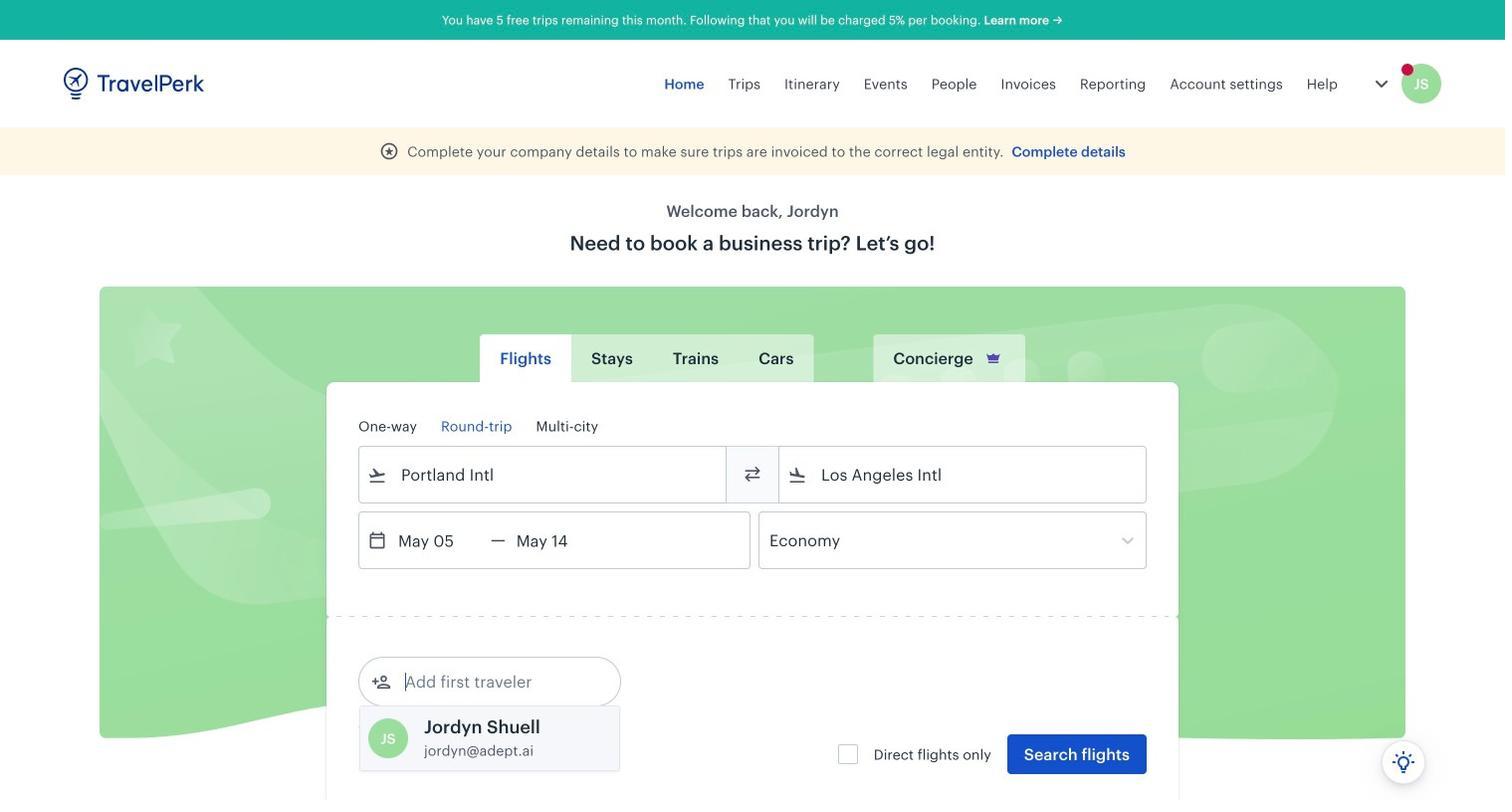Task type: describe. For each thing, give the bounding box(es) containing it.
Return text field
[[506, 513, 609, 569]]

From search field
[[387, 459, 700, 491]]

Add first traveler search field
[[391, 666, 599, 698]]



Task type: vqa. For each thing, say whether or not it's contained in the screenshot.
From search field
yes



Task type: locate. For each thing, give the bounding box(es) containing it.
To search field
[[808, 459, 1121, 491]]

Depart text field
[[387, 513, 491, 569]]



